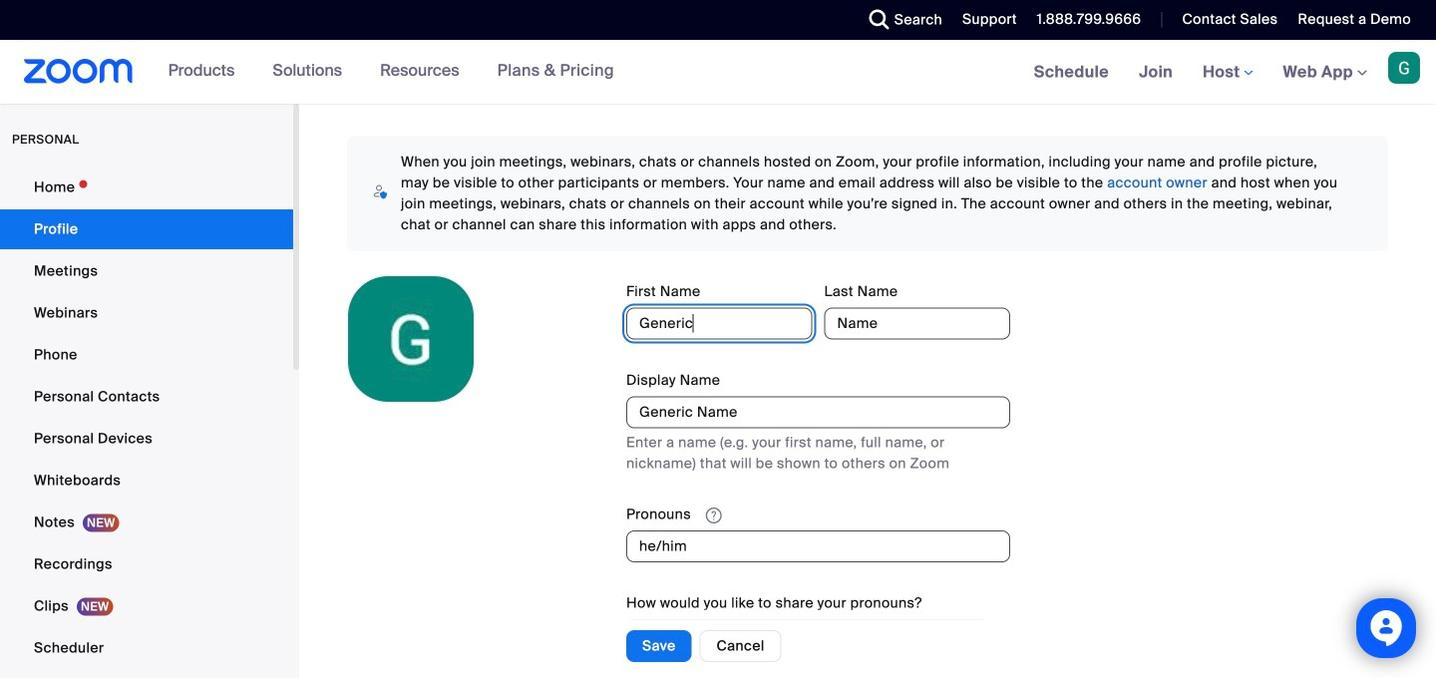 Task type: locate. For each thing, give the bounding box(es) containing it.
Last Name text field
[[824, 308, 1010, 340]]

zoom logo image
[[24, 59, 133, 84]]

banner
[[0, 40, 1436, 105]]

meetings navigation
[[1019, 40, 1436, 105]]

product information navigation
[[153, 40, 629, 104]]

Pronouns text field
[[626, 531, 1010, 563]]

First Name text field
[[626, 308, 812, 340]]

None text field
[[626, 396, 1010, 428]]

personal menu menu
[[0, 168, 293, 678]]



Task type: vqa. For each thing, say whether or not it's contained in the screenshot.
edit project image
no



Task type: describe. For each thing, give the bounding box(es) containing it.
learn more about pronouns image
[[700, 507, 728, 525]]

profile picture image
[[1388, 52, 1420, 84]]

user photo image
[[348, 276, 474, 402]]



